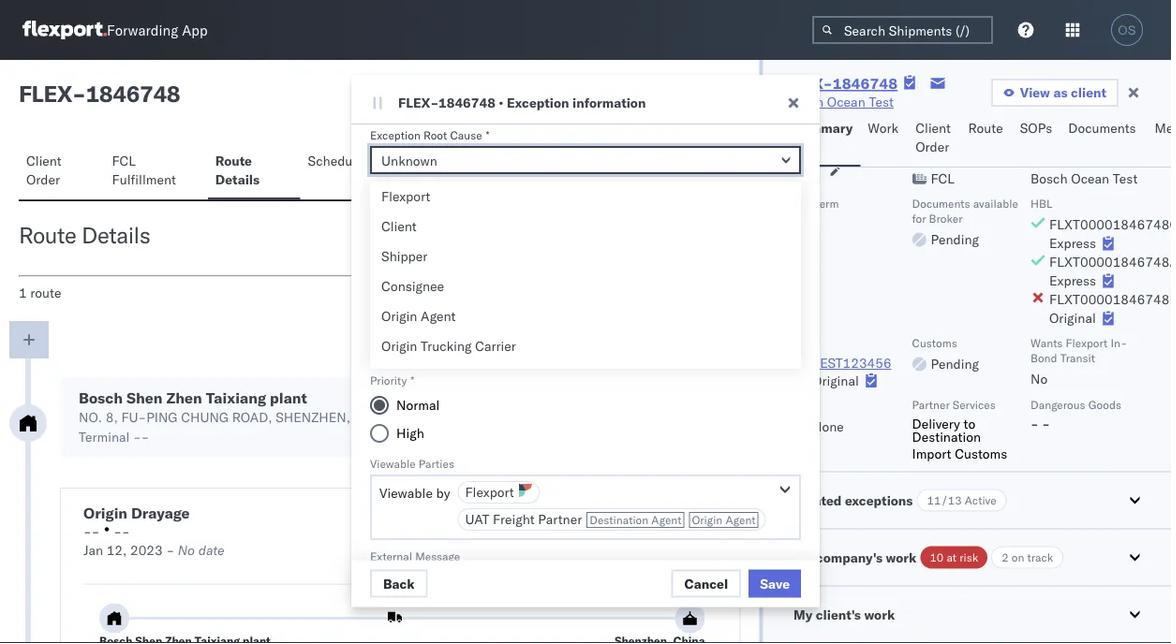 Task type: describe. For each thing, give the bounding box(es) containing it.
me
[[1155, 120, 1171, 136]]

view as client
[[1020, 84, 1106, 101]]

pending for customs
[[930, 356, 979, 372]]

flex-1846748
[[787, 74, 898, 93]]

11/13
[[927, 493, 961, 507]]

plant
[[270, 389, 307, 408]]

high
[[396, 425, 424, 442]]

0 horizontal spatial partner
[[538, 512, 582, 528]]

broker
[[928, 211, 962, 225]]

viewable for viewable parties
[[370, 457, 416, 471]]

test123456
[[812, 355, 891, 371]]

consignee
[[381, 278, 444, 295]]

0 horizontal spatial documents button
[[499, 144, 585, 200]]

back
[[383, 575, 415, 592]]

origin right 0 at left
[[381, 338, 417, 355]]

ocean for bosch ocean test incoterm fob
[[1071, 170, 1109, 186]]

available
[[973, 196, 1018, 210]]

flexport button
[[458, 482, 539, 504]]

0 horizontal spatial client order button
[[19, 144, 105, 200]]

attach files
[[370, 183, 431, 197]]

2 horizontal spatial client
[[916, 120, 951, 136]]

summary button
[[786, 111, 860, 167]]

0 horizontal spatial exception
[[370, 128, 420, 142]]

export
[[381, 368, 420, 385]]

priority
[[370, 373, 407, 387]]

flxt00001846748b
[[1049, 291, 1171, 307]]

none
[[812, 418, 843, 434]]

back button
[[370, 570, 428, 598]]

uat
[[465, 512, 489, 528]]

trucking
[[421, 338, 472, 355]]

wants
[[1030, 335, 1062, 349]]

external
[[370, 549, 412, 564]]

related
[[793, 492, 841, 508]]

shen
[[126, 389, 163, 408]]

as
[[1053, 84, 1068, 101]]

1 horizontal spatial •
[[547, 529, 551, 545]]

jan 12, 2023 - no date
[[83, 542, 224, 559]]

information
[[572, 95, 646, 111]]

flxt00001846748c
[[1049, 216, 1171, 232]]

0 horizontal spatial route details
[[19, 221, 150, 249]]

partner inside the partner services delivery to destination import customs
[[912, 398, 949, 412]]

2 -- from the left
[[114, 524, 130, 540]]

my for my client's work
[[793, 606, 812, 623]]

0 vertical spatial original
[[1049, 310, 1095, 326]]

1 -- from the left
[[83, 524, 100, 540]]

0 horizontal spatial flexport
[[381, 188, 430, 205]]

cause
[[450, 128, 482, 142]]

bol
[[465, 153, 491, 169]]

file exception
[[641, 84, 728, 101]]

viewable for viewable by
[[379, 485, 433, 502]]

os button
[[1105, 8, 1149, 52]]

12,
[[106, 542, 127, 559]]

express for flxt00001846748a
[[1049, 272, 1096, 289]]

mbl
[[793, 335, 817, 349]]

hbl
[[1030, 196, 1052, 210]]

china
[[486, 409, 521, 426]]

agent down from
[[480, 368, 515, 385]]

pending for documents available for broker
[[930, 231, 979, 247]]

drayage
[[131, 504, 190, 523]]

assignee
[[370, 278, 416, 292]]

origin agent inside list box
[[381, 308, 456, 325]]

delivery inside the partner services delivery to destination import customs
[[912, 415, 960, 431]]

0 vertical spatial •
[[499, 95, 504, 111]]

shipper
[[381, 248, 427, 265]]

document
[[435, 84, 499, 100]]

reporting
[[496, 349, 550, 366]]

related exceptions
[[793, 492, 912, 508]]

sla 0 days, 4 hours from reporting time
[[370, 333, 580, 366]]

my company's work
[[793, 549, 916, 565]]

1 horizontal spatial containers
[[506, 555, 571, 571]]

os
[[1118, 23, 1136, 37]]

flxt00001846748a
[[1049, 253, 1171, 270]]

flexport. image
[[22, 21, 107, 39]]

origin up the cancel
[[692, 513, 723, 527]]

bosch ocean test link
[[787, 93, 894, 111]]

sops
[[1020, 120, 1052, 136]]

taixiang
[[206, 389, 266, 408]]

cancel
[[684, 575, 728, 592]]

no.
[[79, 409, 102, 426]]

delivery order:
[[477, 505, 525, 540]]

2023
[[130, 542, 163, 559]]

client inside list box
[[381, 218, 417, 235]]

terminal
[[79, 429, 130, 445]]

from
[[465, 349, 493, 366]]

11/13 active
[[927, 493, 996, 507]]

my client's work
[[793, 606, 894, 623]]

assignees
[[669, 153, 730, 169]]

flex- for flex-1846748
[[787, 74, 833, 93]]

1 vertical spatial original
[[812, 372, 858, 388]]

fu-
[[121, 409, 146, 426]]

dangerous goods - -
[[1030, 398, 1121, 431]]

1846748 for flex-1846748 • exception information
[[438, 95, 495, 111]]

1 vertical spatial origin agent
[[692, 513, 756, 527]]

viewable by
[[379, 485, 450, 502]]

work
[[868, 120, 899, 136]]

details inside button
[[215, 171, 260, 188]]

sops button
[[1012, 111, 1061, 167]]

customs inside the partner services delivery to destination import customs
[[954, 445, 1007, 461]]

flex-1846748 link
[[787, 74, 898, 93]]

work for my client's work
[[864, 606, 894, 623]]

company's
[[815, 549, 882, 565]]

test for bosch ocean test incoterm fob
[[1112, 170, 1137, 186]]

1 vertical spatial *
[[411, 373, 414, 387]]

goods
[[1088, 398, 1121, 412]]

by
[[436, 485, 450, 502]]

destination inside uat freight partner destination agent
[[589, 513, 649, 527]]

1 vertical spatial details
[[82, 221, 150, 249]]

0 horizontal spatial route
[[19, 221, 76, 249]]

root
[[423, 128, 447, 142]]

flex-1846748a button
[[547, 504, 652, 520]]

route details inside button
[[215, 153, 260, 188]]

exception
[[667, 84, 728, 101]]

zhen
[[166, 389, 202, 408]]

origin up sla at bottom left
[[381, 308, 417, 325]]

not
[[574, 529, 595, 545]]

1 horizontal spatial route
[[215, 153, 252, 169]]

guangdong,
[[354, 409, 426, 426]]

transit
[[1060, 350, 1095, 364]]

customs inside list box
[[424, 368, 476, 385]]

sla
[[370, 333, 391, 347]]

documents for rightmost documents button
[[1068, 120, 1136, 136]]

list box containing flexport
[[370, 182, 801, 644]]

work button
[[860, 111, 908, 167]]

client's
[[815, 606, 860, 623]]

fcl for fcl
[[930, 170, 954, 186]]

2 vertical spatial no
[[178, 542, 195, 559]]

track
[[1027, 550, 1053, 564]]

parties
[[419, 457, 454, 471]]

documents for leftmost documents button
[[506, 153, 574, 169]]

express for flxt00001846748c
[[1049, 235, 1096, 251]]

bosch for plant
[[79, 389, 123, 408]]

for
[[912, 211, 926, 225]]

in-
[[1110, 335, 1127, 349]]

containers inside 'button'
[[381, 153, 446, 169]]

to inside the partner services delivery to destination import customs
[[963, 415, 975, 431]]

fcl for fcl fulfillment
[[112, 153, 136, 169]]

0 horizontal spatial client
[[26, 153, 62, 169]]

file
[[641, 84, 664, 101]]



Task type: locate. For each thing, give the bounding box(es) containing it.
my client's work button
[[763, 586, 1171, 643]]

test up work
[[869, 94, 894, 110]]

flex
[[19, 80, 72, 108]]

0 vertical spatial client
[[916, 120, 951, 136]]

route details right fcl fulfillment button
[[215, 153, 260, 188]]

customs up the active
[[954, 445, 1007, 461]]

documents for documents available for broker
[[912, 196, 970, 210]]

origin up 12,
[[83, 504, 128, 523]]

jan
[[83, 542, 103, 559]]

no left date
[[178, 542, 195, 559]]

assignees button
[[662, 144, 741, 200]]

origin agent up the cancel
[[692, 513, 756, 527]]

0 vertical spatial order
[[916, 139, 949, 155]]

1 vertical spatial pending
[[930, 356, 979, 372]]

2 horizontal spatial flex-
[[787, 74, 833, 93]]

partner services delivery to destination import customs
[[912, 398, 1007, 461]]

1 horizontal spatial client order button
[[908, 111, 961, 167]]

1 horizontal spatial documents
[[912, 196, 970, 210]]

save
[[760, 575, 790, 592]]

0 vertical spatial customs
[[912, 335, 957, 349]]

at
[[946, 550, 956, 564]]

0 horizontal spatial destination
[[589, 513, 649, 527]]

ocean for bosch ocean test
[[827, 94, 865, 110]]

exceptions
[[844, 492, 912, 508]]

2 horizontal spatial documents
[[1068, 120, 1136, 136]]

1 horizontal spatial origin agent
[[692, 513, 756, 527]]

flex- up exception root cause *
[[398, 95, 439, 111]]

-- up 12,
[[114, 524, 130, 540]]

1 horizontal spatial to
[[963, 415, 975, 431]]

2 vertical spatial flex-
[[547, 504, 586, 520]]

uat freight partner destination agent
[[465, 512, 681, 528]]

0 horizontal spatial test
[[869, 94, 894, 110]]

1 horizontal spatial bosch
[[787, 94, 824, 110]]

list box
[[370, 182, 801, 644]]

shenzhen,
[[276, 409, 350, 426]]

details down fulfillment
[[82, 221, 150, 249]]

work left 10
[[885, 549, 916, 565]]

flex- up bosch ocean test
[[787, 74, 833, 93]]

my left the client's
[[793, 606, 812, 623]]

documents down client
[[1068, 120, 1136, 136]]

date
[[198, 542, 224, 559]]

client order right work button
[[916, 120, 951, 155]]

save button
[[749, 570, 801, 598]]

work right the client's
[[864, 606, 894, 623]]

0 vertical spatial to
[[963, 415, 975, 431]]

1 vertical spatial route
[[215, 153, 252, 169]]

2 vertical spatial client
[[381, 218, 417, 235]]

pending down broker
[[930, 231, 979, 247]]

0 horizontal spatial *
[[411, 373, 414, 387]]

chung
[[181, 409, 229, 426]]

bosch inside bosch shen zhen taixiang plant no. 8, fu-ping chung road, shenzhen, guangdong, 518117, china terminal --
[[79, 389, 123, 408]]

0 vertical spatial flex-
[[787, 74, 833, 93]]

client right work
[[916, 120, 951, 136]]

documents
[[1068, 120, 1136, 136], [506, 153, 574, 169], [912, 196, 970, 210]]

summary
[[793, 120, 853, 136]]

1846748 down forwarding
[[86, 80, 180, 108]]

8,
[[106, 409, 118, 426]]

client down flex
[[26, 153, 62, 169]]

client
[[916, 120, 951, 136], [26, 153, 62, 169], [381, 218, 417, 235]]

bosch shen zhen taixiang plant no. 8, fu-ping chung road, shenzhen, guangdong, 518117, china terminal --
[[79, 389, 521, 445]]

bosch inside bosch ocean test link
[[787, 94, 824, 110]]

flexport inside button
[[465, 484, 514, 501]]

documents down flex-1846748 • exception information
[[506, 153, 574, 169]]

partner left services
[[912, 398, 949, 412]]

delivery
[[912, 415, 960, 431], [477, 505, 525, 521]]

flex- for flex-1846748a
[[547, 504, 586, 520]]

origin
[[381, 308, 417, 325], [381, 338, 417, 355], [83, 504, 128, 523], [692, 513, 723, 527]]

0 horizontal spatial delivery
[[477, 505, 525, 521]]

2 my from the top
[[793, 606, 812, 623]]

4
[[417, 349, 425, 366]]

cancel button
[[671, 570, 741, 598]]

1 vertical spatial ocean
[[1071, 170, 1109, 186]]

2 pending from the top
[[930, 356, 979, 372]]

order down flex
[[26, 171, 60, 188]]

exception left information on the top of the page
[[507, 95, 569, 111]]

pending up services
[[930, 356, 979, 372]]

1 horizontal spatial *
[[486, 128, 490, 142]]

2 horizontal spatial bosch
[[1030, 170, 1067, 186]]

1 vertical spatial partner
[[538, 512, 582, 528]]

fcl up fulfillment
[[112, 153, 136, 169]]

documents available for broker
[[912, 196, 1018, 225]]

schedule
[[308, 153, 363, 169]]

0 vertical spatial pending
[[930, 231, 979, 247]]

bosch up the no.
[[79, 389, 123, 408]]

services
[[952, 398, 995, 412]]

1 horizontal spatial client order
[[916, 120, 951, 155]]

road,
[[232, 409, 272, 426]]

* right priority in the left bottom of the page
[[411, 373, 414, 387]]

documents up broker
[[912, 196, 970, 210]]

fcl inside fcl fulfillment
[[112, 153, 136, 169]]

ocean inside bosch ocean test incoterm fob
[[1071, 170, 1109, 186]]

1 horizontal spatial flex-
[[547, 504, 586, 520]]

1 express from the top
[[1049, 235, 1096, 251]]

route right fcl fulfillment button
[[215, 153, 252, 169]]

upload document button
[[374, 79, 604, 107]]

client order button down flex
[[19, 144, 105, 200]]

active
[[964, 493, 996, 507]]

to down services
[[963, 415, 975, 431]]

no up "incoterm"
[[794, 164, 811, 181]]

fulfillment
[[112, 171, 176, 188]]

containers up files
[[381, 153, 446, 169]]

no
[[794, 164, 811, 181], [1030, 371, 1047, 387], [178, 542, 195, 559]]

my for my company's work
[[793, 549, 812, 565]]

ocean down 'flex-1846748' link
[[827, 94, 865, 110]]

2 vertical spatial documents
[[912, 196, 970, 210]]

test for bosch ocean test
[[869, 94, 894, 110]]

1 horizontal spatial destination
[[912, 428, 980, 445]]

0 vertical spatial bosch
[[787, 94, 824, 110]]

1 horizontal spatial ocean
[[1071, 170, 1109, 186]]

express down flxt00001846748a
[[1049, 272, 1096, 289]]

dangerous
[[1030, 398, 1085, 412]]

1 vertical spatial express
[[1049, 272, 1096, 289]]

route up route
[[19, 221, 76, 249]]

10
[[929, 550, 943, 564]]

test123456 button
[[812, 355, 891, 371]]

3 containers
[[494, 555, 571, 571]]

0 vertical spatial flexport
[[381, 188, 430, 205]]

1 horizontal spatial partner
[[912, 398, 949, 412]]

flexport up shipper
[[381, 188, 430, 205]]

0 vertical spatial destination
[[912, 428, 980, 445]]

agent up trucking
[[421, 308, 456, 325]]

time
[[554, 349, 580, 366]]

flexport up uat
[[465, 484, 514, 501]]

agent up carrier
[[651, 513, 681, 527]]

forwarding
[[107, 21, 178, 39]]

fcl up documents available for broker
[[930, 170, 954, 186]]

0 vertical spatial route details
[[215, 153, 260, 188]]

no inside the wants flexport in- bond transit no
[[1030, 371, 1047, 387]]

Unknown text field
[[370, 146, 801, 174]]

bond
[[1030, 350, 1057, 364]]

client order down flex
[[26, 153, 62, 188]]

ocean
[[827, 94, 865, 110], [1071, 170, 1109, 186]]

1 horizontal spatial test
[[1112, 170, 1137, 186]]

route details up route
[[19, 221, 150, 249]]

attach
[[370, 183, 404, 197]]

0 horizontal spatial details
[[82, 221, 150, 249]]

destination up import
[[912, 428, 980, 445]]

flex- up not
[[547, 504, 586, 520]]

0
[[370, 349, 378, 366]]

0 vertical spatial route
[[968, 120, 1003, 136]]

1 vertical spatial fcl
[[930, 170, 954, 186]]

2 vertical spatial customs
[[954, 445, 1007, 461]]

0 horizontal spatial •
[[499, 95, 504, 111]]

0 vertical spatial details
[[215, 171, 260, 188]]

0 horizontal spatial to
[[628, 529, 640, 545]]

customs down hours
[[424, 368, 476, 385]]

1846748 up bosch ocean test
[[833, 74, 898, 93]]

no down bond
[[1030, 371, 1047, 387]]

1846748 for flex-1846748
[[833, 74, 898, 93]]

1 horizontal spatial delivery
[[912, 415, 960, 431]]

0 vertical spatial *
[[486, 128, 490, 142]]

1 horizontal spatial fcl
[[930, 170, 954, 186]]

files
[[407, 183, 431, 197]]

0 horizontal spatial client order
[[26, 153, 62, 188]]

my
[[793, 549, 812, 565], [793, 606, 812, 623]]

flexport inside the wants flexport in- bond transit no
[[1065, 335, 1107, 349]]

work inside button
[[864, 606, 894, 623]]

0 vertical spatial express
[[1049, 235, 1096, 251]]

1 vertical spatial exception
[[370, 128, 420, 142]]

route
[[968, 120, 1003, 136], [215, 153, 252, 169], [19, 221, 76, 249]]

0 horizontal spatial 1846748
[[86, 80, 180, 108]]

flexport
[[381, 188, 430, 205], [1065, 335, 1107, 349], [465, 484, 514, 501]]

exception
[[507, 95, 569, 111], [370, 128, 420, 142]]

containers button
[[374, 144, 458, 200]]

my inside button
[[793, 606, 812, 623]]

bosch inside bosch ocean test incoterm fob
[[1030, 170, 1067, 186]]

normal
[[396, 397, 440, 414]]

1 vertical spatial customs
[[424, 368, 476, 385]]

destination inside the partner services delivery to destination import customs
[[912, 428, 980, 445]]

1 horizontal spatial exception
[[507, 95, 569, 111]]

customs up services
[[912, 335, 957, 349]]

1 horizontal spatial documents button
[[1061, 111, 1147, 167]]

route left sops
[[968, 120, 1003, 136]]

0 vertical spatial exception
[[507, 95, 569, 111]]

1 horizontal spatial client
[[381, 218, 417, 235]]

delivery up import
[[912, 415, 960, 431]]

original
[[1049, 310, 1095, 326], [812, 372, 858, 388]]

order right work button
[[916, 139, 949, 155]]

to right sent
[[628, 529, 640, 545]]

upload document
[[387, 84, 499, 100]]

test inside bosch ocean test incoterm fob
[[1112, 170, 1137, 186]]

origin agent down consignee
[[381, 308, 456, 325]]

freight
[[493, 512, 535, 528]]

1 pending from the top
[[930, 231, 979, 247]]

Search Shipments (/) text field
[[812, 16, 993, 44]]

viewable down viewable parties
[[379, 485, 433, 502]]

documents button right bol at the left top of the page
[[499, 144, 585, 200]]

documents inside documents available for broker
[[912, 196, 970, 210]]

client order button
[[908, 111, 961, 167], [19, 144, 105, 200]]

original down test123456
[[812, 372, 858, 388]]

1 vertical spatial no
[[1030, 371, 1047, 387]]

my up the 'save' button
[[793, 549, 812, 565]]

client order button right work
[[908, 111, 961, 167]]

--
[[83, 524, 100, 540], [114, 524, 130, 540]]

schedule button
[[300, 144, 374, 200]]

test up flxt00001846748c
[[1112, 170, 1137, 186]]

agent
[[421, 308, 456, 325], [480, 368, 515, 385], [651, 513, 681, 527], [725, 513, 756, 527]]

0 vertical spatial work
[[885, 549, 916, 565]]

viewable down high
[[370, 457, 416, 471]]

1 vertical spatial client
[[26, 153, 62, 169]]

1 horizontal spatial route details
[[215, 153, 260, 188]]

0 horizontal spatial fcl
[[112, 153, 136, 169]]

1 vertical spatial order
[[26, 171, 60, 188]]

0 horizontal spatial origin agent
[[381, 308, 456, 325]]

delivery up order:
[[477, 505, 525, 521]]

partner up not
[[538, 512, 582, 528]]

2 horizontal spatial route
[[968, 120, 1003, 136]]

* right cause
[[486, 128, 490, 142]]

upload
[[387, 84, 432, 100]]

0 vertical spatial viewable
[[370, 457, 416, 471]]

1 vertical spatial flex-
[[398, 95, 439, 111]]

1 route
[[19, 285, 61, 301]]

route details
[[215, 153, 260, 188], [19, 221, 150, 249]]

1 horizontal spatial no
[[794, 164, 811, 181]]

details right fcl fulfillment button
[[215, 171, 260, 188]]

1 horizontal spatial --
[[114, 524, 130, 540]]

2 vertical spatial bosch
[[79, 389, 123, 408]]

documents button down client
[[1061, 111, 1147, 167]]

1 vertical spatial flexport
[[1065, 335, 1107, 349]]

wants flexport in- bond transit no
[[1030, 335, 1127, 387]]

2 vertical spatial flexport
[[465, 484, 514, 501]]

0 horizontal spatial ocean
[[827, 94, 865, 110]]

1 vertical spatial containers
[[506, 555, 571, 571]]

route details button
[[208, 144, 300, 200]]

work for my company's work
[[885, 549, 916, 565]]

client up shipper
[[381, 218, 417, 235]]

destination up sent
[[589, 513, 649, 527]]

express
[[1049, 235, 1096, 251], [1049, 272, 1096, 289]]

agent inside uat freight partner destination agent
[[651, 513, 681, 527]]

0 horizontal spatial order
[[26, 171, 60, 188]]

1
[[19, 285, 27, 301]]

2 express from the top
[[1049, 272, 1096, 289]]

1 vertical spatial documents
[[506, 153, 574, 169]]

express up flxt00001846748a
[[1049, 235, 1096, 251]]

0 vertical spatial documents
[[1068, 120, 1136, 136]]

flex- for flex-1846748 • exception information
[[398, 95, 439, 111]]

1 vertical spatial route details
[[19, 221, 150, 249]]

3
[[494, 555, 502, 571]]

2 on track
[[1001, 550, 1053, 564]]

0 horizontal spatial documents
[[506, 153, 574, 169]]

1 vertical spatial my
[[793, 606, 812, 623]]

external message
[[370, 549, 460, 564]]

1 horizontal spatial flexport
[[465, 484, 514, 501]]

exception root cause *
[[370, 128, 490, 142]]

1 vertical spatial bosch
[[1030, 170, 1067, 186]]

0 vertical spatial test
[[869, 94, 894, 110]]

bosch for fob
[[1030, 170, 1067, 186]]

1846748 up cause
[[438, 95, 495, 111]]

0 horizontal spatial no
[[178, 542, 195, 559]]

original up wants
[[1049, 310, 1095, 326]]

flexport up 'transit'
[[1065, 335, 1107, 349]]

ocean up flxt00001846748c
[[1071, 170, 1109, 186]]

bosch up summary
[[787, 94, 824, 110]]

0 vertical spatial delivery
[[912, 415, 960, 431]]

0 vertical spatial fcl
[[112, 153, 136, 169]]

bosch up hbl on the top of the page
[[1030, 170, 1067, 186]]

bosch
[[787, 94, 824, 110], [1030, 170, 1067, 186], [79, 389, 123, 408]]

1 vertical spatial destination
[[589, 513, 649, 527]]

containers right 3
[[506, 555, 571, 571]]

order
[[916, 139, 949, 155], [26, 171, 60, 188]]

-- up jan
[[83, 524, 100, 540]]

messages
[[593, 153, 652, 169]]

exception left root
[[370, 128, 420, 142]]

view as client button
[[991, 79, 1119, 107]]

1 my from the top
[[793, 549, 812, 565]]

agent up the cancel
[[725, 513, 756, 527]]

1 vertical spatial test
[[1112, 170, 1137, 186]]

10 at risk
[[929, 550, 978, 564]]

sent
[[599, 529, 624, 545]]



Task type: vqa. For each thing, say whether or not it's contained in the screenshot.


